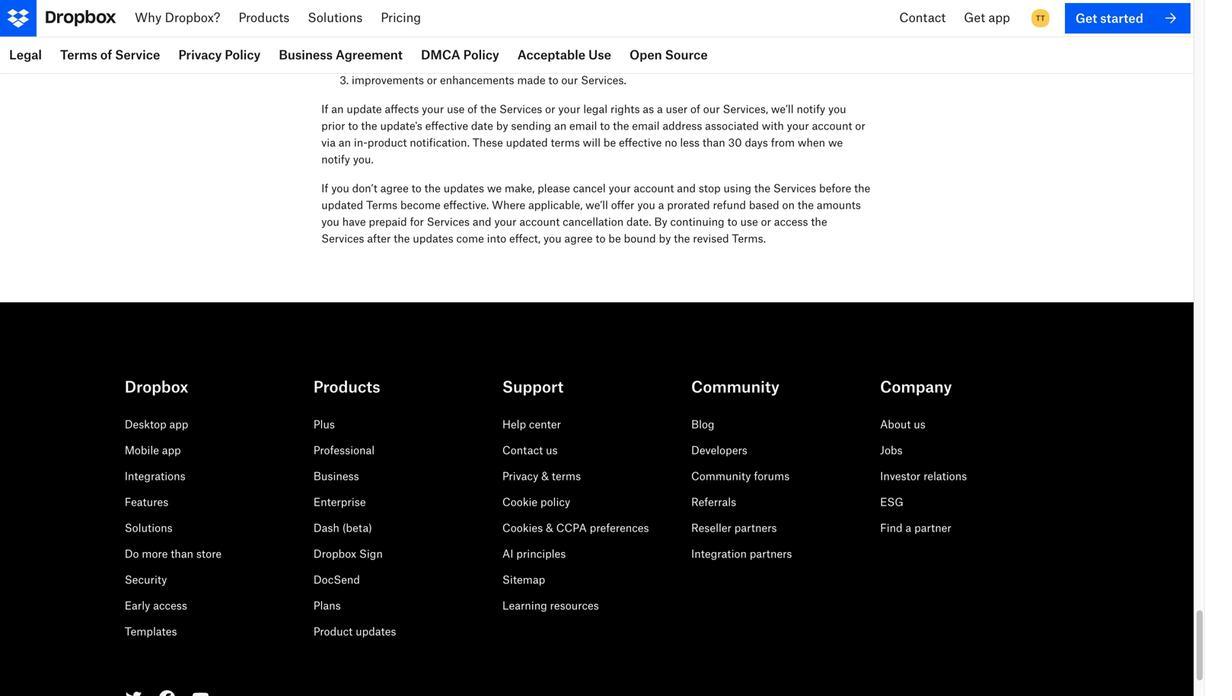 Task type: locate. For each thing, give the bounding box(es) containing it.
than left '30'
[[703, 138, 726, 149]]

account up by
[[634, 184, 674, 194]]

a inside footer
[[906, 523, 912, 534]]

updated inside if an update affects your use of the services or your legal rights as a user of our services, we'll notify you prior to the update's effective date by sending an email to the email address associated with your account or via an in-product notification. these updated terms will be effective no less than 30 days from when we notify you.
[[506, 138, 548, 149]]

account up 'when'
[[812, 121, 853, 132]]

the down prepaid
[[394, 234, 410, 244]]

1 horizontal spatial products
[[314, 377, 381, 396]]

affects
[[385, 104, 419, 115]]

0 vertical spatial account
[[812, 121, 853, 132]]

0 vertical spatial we'll
[[771, 104, 794, 115]]

0 vertical spatial access
[[774, 217, 809, 228]]

0 vertical spatial we
[[829, 138, 843, 149]]

updates
[[444, 184, 484, 194], [413, 234, 454, 244], [356, 627, 396, 637]]

stop
[[699, 184, 721, 194]]

1 horizontal spatial get
[[1076, 11, 1098, 25]]

we
[[829, 138, 843, 149], [487, 184, 502, 194]]

effective up notification.
[[425, 121, 468, 132]]

0 vertical spatial solutions
[[308, 12, 363, 24]]

policy inside privacy policy link
[[225, 47, 261, 62]]

2 vertical spatial a
[[906, 523, 912, 534]]

policy for privacy policy
[[225, 47, 261, 62]]

0 vertical spatial contact
[[900, 12, 946, 24]]

1 horizontal spatial by
[[659, 234, 671, 244]]

1 vertical spatial by
[[659, 234, 671, 244]]

please
[[538, 184, 570, 194]]

the right before
[[855, 184, 871, 194]]

improvements or enhancements made to our services.
[[352, 75, 627, 86]]

terms left 'will'
[[551, 138, 580, 149]]

0 horizontal spatial updated
[[322, 200, 363, 211]]

notify up 'when'
[[797, 104, 826, 115]]

a
[[657, 104, 663, 115], [659, 200, 664, 211], [906, 523, 912, 534]]

agree right don't
[[381, 184, 409, 194]]

ai
[[503, 549, 514, 560]]

revised
[[693, 234, 729, 244]]

0 horizontal spatial use
[[447, 104, 465, 115]]

policy down products dropdown button
[[225, 47, 261, 62]]

business for 'business' link
[[314, 471, 359, 482]]

we up where
[[487, 184, 502, 194]]

1 vertical spatial terms
[[552, 471, 581, 482]]

2 horizontal spatial account
[[812, 121, 853, 132]]

0 horizontal spatial terms
[[60, 47, 97, 62]]

0 vertical spatial notify
[[797, 104, 826, 115]]

1 vertical spatial and
[[473, 217, 492, 228]]

1 horizontal spatial solutions
[[308, 12, 363, 24]]

business agreement
[[279, 47, 403, 62]]

1 vertical spatial a
[[659, 200, 664, 211]]

0 vertical spatial an
[[331, 104, 344, 115]]

1 vertical spatial we'll
[[586, 200, 609, 211]]

1 vertical spatial use
[[741, 217, 758, 228]]

0 vertical spatial a
[[657, 104, 663, 115]]

sending
[[511, 121, 552, 132]]

products up privacy policy
[[239, 12, 290, 24]]

business inside business agreement link
[[279, 47, 333, 62]]

0 vertical spatial updated
[[506, 138, 548, 149]]

updated
[[506, 138, 548, 149], [322, 200, 363, 211]]

we'll
[[771, 104, 794, 115], [586, 200, 609, 211]]

of right user in the right top of the page
[[691, 104, 701, 115]]

1 vertical spatial updates
[[413, 234, 454, 244]]

and
[[677, 184, 696, 194], [473, 217, 492, 228]]

the up become at top
[[425, 184, 441, 194]]

community forums
[[692, 471, 790, 482]]

contact left get app on the top right of the page
[[900, 12, 946, 24]]

updates right product
[[356, 627, 396, 637]]

1 vertical spatial account
[[634, 184, 674, 194]]

1 horizontal spatial email
[[632, 121, 660, 132]]

dash (beta)
[[314, 523, 372, 534]]

policy
[[541, 497, 571, 508]]

of left the service
[[100, 47, 112, 62]]

policy inside dmca policy link
[[464, 47, 499, 62]]

updated up have
[[322, 200, 363, 211]]

business
[[279, 47, 333, 62], [314, 471, 359, 482]]

effective.
[[444, 200, 489, 211]]

0 vertical spatial products
[[239, 12, 290, 24]]

1 vertical spatial be
[[609, 234, 621, 244]]

0 horizontal spatial our
[[562, 75, 578, 86]]

1 horizontal spatial dropbox
[[314, 549, 357, 560]]

0 vertical spatial be
[[604, 138, 616, 149]]

services inside if an update affects your use of the services or your legal rights as a user of our services, we'll notify you prior to the update's effective date by sending an email to the email address associated with your account or via an in-product notification. these updated terms will be effective no less than 30 days from when we notify you.
[[500, 104, 543, 115]]

1 horizontal spatial agree
[[565, 234, 593, 244]]

1 horizontal spatial use
[[741, 217, 758, 228]]

0 vertical spatial terms
[[551, 138, 580, 149]]

open
[[630, 47, 662, 62]]

community down developers link
[[692, 471, 751, 482]]

mobile app
[[125, 446, 181, 456]]

docsend link
[[314, 575, 360, 586]]

footer containing dropbox
[[0, 339, 1194, 696]]

app right mobile
[[162, 446, 181, 456]]

1 policy from the left
[[225, 47, 261, 62]]

acceptable use
[[518, 47, 612, 62]]

app for get app
[[989, 12, 1011, 24]]

source
[[665, 47, 708, 62]]

agreement
[[336, 47, 403, 62]]

1 vertical spatial than
[[171, 549, 194, 560]]

0 horizontal spatial access
[[153, 601, 187, 612]]

0 vertical spatial us
[[914, 420, 926, 430]]

we'll up cancellation on the top of the page
[[586, 200, 609, 211]]

0 vertical spatial business
[[279, 47, 333, 62]]

an left in-
[[339, 138, 351, 149]]

your
[[422, 104, 444, 115], [559, 104, 581, 115], [787, 121, 809, 132], [609, 184, 631, 194], [495, 217, 517, 228]]

app inside popup button
[[989, 12, 1011, 24]]

0 vertical spatial dropbox
[[125, 377, 188, 396]]

and up come at the top left
[[473, 217, 492, 228]]

bound
[[624, 234, 656, 244]]

solutions
[[308, 12, 363, 24], [125, 523, 173, 534]]

integration partners
[[692, 549, 792, 560]]

us
[[914, 420, 926, 430], [546, 446, 558, 456]]

our
[[562, 75, 578, 86], [704, 104, 720, 115]]

blog link
[[692, 420, 715, 430]]

& up cookie policy
[[542, 471, 549, 482]]

1 horizontal spatial and
[[677, 184, 696, 194]]

access up templates
[[153, 601, 187, 612]]

acceptable use link
[[509, 37, 621, 73]]

an up prior
[[331, 104, 344, 115]]

come
[[457, 234, 484, 244]]

a right find
[[906, 523, 912, 534]]

& for terms
[[542, 471, 549, 482]]

enhancements
[[440, 75, 515, 86]]

0 horizontal spatial get
[[964, 12, 986, 24]]

solutions inside dropdown button
[[308, 12, 363, 24]]

2 vertical spatial account
[[520, 217, 560, 228]]

0 vertical spatial app
[[989, 12, 1011, 24]]

privacy for privacy & terms
[[503, 471, 539, 482]]

1 vertical spatial contact
[[503, 446, 543, 456]]

policy up the enhancements
[[464, 47, 499, 62]]

open source link
[[621, 37, 717, 73]]

1 vertical spatial terms
[[366, 200, 398, 211]]

reseller partners link
[[692, 523, 777, 534]]

use down the enhancements
[[447, 104, 465, 115]]

1 vertical spatial our
[[704, 104, 720, 115]]

we'll inside if an update affects your use of the services or your legal rights as a user of our services, we'll notify you prior to the update's effective date by sending an email to the email address associated with your account or via an in-product notification. these updated terms will be effective no less than 30 days from when we notify you.
[[771, 104, 794, 115]]

0 vertical spatial &
[[542, 471, 549, 482]]

terms
[[551, 138, 580, 149], [552, 471, 581, 482]]

terms right legal
[[60, 47, 97, 62]]

1 if from the top
[[322, 104, 329, 115]]

1 vertical spatial solutions
[[125, 523, 173, 534]]

1 vertical spatial us
[[546, 446, 558, 456]]

2 if from the top
[[322, 184, 329, 194]]

learning
[[503, 601, 547, 612]]

or inside if you don't agree to the updates we make, please cancel your account and stop using the services before the updated terms become effective. where applicable, we'll offer you a prorated refund based on the amounts you have prepaid for services and your account cancellation date. by continuing to use or access the services after the updates come into effect, you agree to be bound by the revised terms.
[[761, 217, 772, 228]]

after
[[367, 234, 391, 244]]

0 vertical spatial privacy
[[178, 47, 222, 62]]

0 horizontal spatial contact
[[503, 446, 543, 456]]

effective left no
[[619, 138, 662, 149]]

plus link
[[314, 420, 335, 430]]

find
[[881, 523, 903, 534]]

and up prorated
[[677, 184, 696, 194]]

by inside if an update affects your use of the services or your legal rights as a user of our services, we'll notify you prior to the update's effective date by sending an email to the email address associated with your account or via an in-product notification. these updated terms will be effective no less than 30 days from when we notify you.
[[496, 121, 508, 132]]

2 vertical spatial updates
[[356, 627, 396, 637]]

app right desktop
[[169, 420, 188, 430]]

1 vertical spatial business
[[314, 471, 359, 482]]

1 community from the top
[[692, 377, 780, 396]]

cookie
[[503, 497, 538, 508]]

1 vertical spatial we
[[487, 184, 502, 194]]

1 horizontal spatial access
[[774, 217, 809, 228]]

get left started
[[1076, 11, 1098, 25]]

than inside if an update affects your use of the services or your legal rights as a user of our services, we'll notify you prior to the update's effective date by sending an email to the email address associated with your account or via an in-product notification. these updated terms will be effective no less than 30 days from when we notify you.
[[703, 138, 726, 149]]

0 vertical spatial than
[[703, 138, 726, 149]]

than left 'store'
[[171, 549, 194, 560]]

1 vertical spatial privacy
[[503, 471, 539, 482]]

be left bound
[[609, 234, 621, 244]]

referrals
[[692, 497, 737, 508]]

privacy inside footer
[[503, 471, 539, 482]]

contact inside footer
[[503, 446, 543, 456]]

we'll inside if you don't agree to the updates we make, please cancel your account and stop using the services before the updated terms become effective. where applicable, we'll offer you a prorated refund based on the amounts you have prepaid for services and your account cancellation date. by continuing to use or access the services after the updates come into effect, you agree to be bound by the revised terms.
[[586, 200, 609, 211]]

1 horizontal spatial we'll
[[771, 104, 794, 115]]

1 vertical spatial app
[[169, 420, 188, 430]]

partners up the integration partners link
[[735, 523, 777, 534]]

1 vertical spatial community
[[692, 471, 751, 482]]

notify down via
[[322, 155, 350, 165]]

0 vertical spatial and
[[677, 184, 696, 194]]

our down acceptable use 'link'
[[562, 75, 578, 86]]

0 vertical spatial use
[[447, 104, 465, 115]]

dropbox up "desktop app"
[[125, 377, 188, 396]]

partners down reseller partners at right
[[750, 549, 792, 560]]

0 horizontal spatial products
[[239, 12, 290, 24]]

email up 'will'
[[570, 121, 597, 132]]

privacy up cookie
[[503, 471, 539, 482]]

pricing link
[[372, 0, 430, 37]]

& left ccpa
[[546, 523, 554, 534]]

terms inside if you don't agree to the updates we make, please cancel your account and stop using the services before the updated terms become effective. where applicable, we'll offer you a prorated refund based on the amounts you have prepaid for services and your account cancellation date. by continuing to use or access the services after the updates come into effect, you agree to be bound by the revised terms.
[[366, 200, 398, 211]]

our inside if an update affects your use of the services or your legal rights as a user of our services, we'll notify you prior to the update's effective date by sending an email to the email address associated with your account or via an in-product notification. these updated terms will be effective no less than 30 days from when we notify you.
[[704, 104, 720, 115]]

ccpa
[[556, 523, 587, 534]]

early access link
[[125, 601, 187, 612]]

1 horizontal spatial policy
[[464, 47, 499, 62]]

by right the date
[[496, 121, 508, 132]]

2 email from the left
[[632, 121, 660, 132]]

0 vertical spatial if
[[322, 104, 329, 115]]

1 vertical spatial updated
[[322, 200, 363, 211]]

the left law,
[[408, 18, 424, 28]]

privacy down dropbox?
[[178, 47, 222, 62]]

an right sending
[[554, 121, 567, 132]]

1 horizontal spatial effective
[[619, 138, 662, 149]]

2 horizontal spatial of
[[691, 104, 701, 115]]

0 horizontal spatial and
[[473, 217, 492, 228]]

0 horizontal spatial privacy
[[178, 47, 222, 62]]

by down by
[[659, 234, 671, 244]]

if inside if you don't agree to the updates we make, please cancel your account and stop using the services before the updated terms become effective. where applicable, we'll offer you a prorated refund based on the amounts you have prepaid for services and your account cancellation date. by continuing to use or access the services after the updates come into effect, you agree to be bound by the revised terms.
[[322, 184, 329, 194]]

0 horizontal spatial policy
[[225, 47, 261, 62]]

us right about
[[914, 420, 926, 430]]

your right affects
[[422, 104, 444, 115]]

if inside if an update affects your use of the services or your legal rights as a user of our services, we'll notify you prior to the update's effective date by sending an email to the email address associated with your account or via an in-product notification. these updated terms will be effective no less than 30 days from when we notify you.
[[322, 104, 329, 115]]

0 horizontal spatial agree
[[381, 184, 409, 194]]

contact inside "popup button"
[[900, 12, 946, 24]]

contact for contact
[[900, 12, 946, 24]]

contact
[[900, 12, 946, 24], [503, 446, 543, 456]]

get for get started
[[1076, 11, 1098, 25]]

updated down sending
[[506, 138, 548, 149]]

1 vertical spatial partners
[[750, 549, 792, 560]]

app left tt
[[989, 12, 1011, 24]]

for
[[410, 217, 424, 228]]

2 community from the top
[[692, 471, 751, 482]]

footer
[[0, 339, 1194, 696]]

we'll up 'with'
[[771, 104, 794, 115]]

templates link
[[125, 627, 177, 637]]

use up "terms."
[[741, 217, 758, 228]]

get for get app
[[964, 12, 986, 24]]

relations
[[924, 471, 968, 482]]

dropbox?
[[165, 12, 220, 24]]

to down refund
[[728, 217, 738, 228]]

0 vertical spatial agree
[[381, 184, 409, 194]]

privacy
[[178, 47, 222, 62], [503, 471, 539, 482]]

a right as on the right of the page
[[657, 104, 663, 115]]

1 vertical spatial &
[[546, 523, 554, 534]]

0 vertical spatial partners
[[735, 523, 777, 534]]

use inside if you don't agree to the updates we make, please cancel your account and stop using the services before the updated terms become effective. where applicable, we'll offer you a prorated refund based on the amounts you have prepaid for services and your account cancellation date. by continuing to use or access the services after the updates come into effect, you agree to be bound by the revised terms.
[[741, 217, 758, 228]]

0 vertical spatial terms
[[60, 47, 97, 62]]

products up plus link
[[314, 377, 381, 396]]

associated
[[705, 121, 759, 132]]

why
[[135, 12, 162, 24]]

prior
[[322, 121, 345, 132]]

products
[[239, 12, 290, 24], [314, 377, 381, 396]]

0 horizontal spatial us
[[546, 446, 558, 456]]

privacy inside privacy policy link
[[178, 47, 222, 62]]

to up in-
[[348, 121, 358, 132]]

updates up effective.
[[444, 184, 484, 194]]

dropbox
[[125, 377, 188, 396], [314, 549, 357, 560]]

principles
[[517, 549, 566, 560]]

if for if you don't agree to the updates we make, please cancel your account and stop using the services before the updated terms become effective. where applicable, we'll offer you a prorated refund based on the amounts you have prepaid for services and your account cancellation date. by continuing to use or access the services after the updates come into effect, you agree to be bound by the revised terms.
[[322, 184, 329, 194]]

2 policy from the left
[[464, 47, 499, 62]]

our up associated
[[704, 104, 720, 115]]

get right contact "popup button"
[[964, 12, 986, 24]]

0 horizontal spatial by
[[496, 121, 508, 132]]

your down where
[[495, 217, 517, 228]]

developers
[[692, 446, 748, 456]]

by
[[654, 217, 668, 228]]

a up by
[[659, 200, 664, 211]]

service
[[115, 47, 160, 62]]

referrals link
[[692, 497, 737, 508]]

dmca policy link
[[412, 37, 509, 73]]

1 horizontal spatial we
[[829, 138, 843, 149]]

access down on
[[774, 217, 809, 228]]

0 horizontal spatial we
[[487, 184, 502, 194]]

solutions down features
[[125, 523, 173, 534]]

1 vertical spatial dropbox
[[314, 549, 357, 560]]

no
[[665, 138, 678, 149]]

dropbox sign
[[314, 549, 383, 560]]

legal
[[584, 104, 608, 115]]

address
[[663, 121, 703, 132]]

get inside popup button
[[964, 12, 986, 24]]

email down as on the right of the page
[[632, 121, 660, 132]]

1 horizontal spatial us
[[914, 420, 926, 430]]

partners for reseller partners
[[735, 523, 777, 534]]

1 horizontal spatial terms
[[366, 200, 398, 211]]

contact down help
[[503, 446, 543, 456]]

solutions up business agreement
[[308, 12, 363, 24]]

1 horizontal spatial privacy
[[503, 471, 539, 482]]

updates down for
[[413, 234, 454, 244]]

learning resources
[[503, 601, 599, 612]]

learning resources link
[[503, 601, 599, 612]]

if up prior
[[322, 104, 329, 115]]

1 horizontal spatial of
[[468, 104, 478, 115]]

do more than store link
[[125, 549, 222, 560]]

if
[[322, 104, 329, 115], [322, 184, 329, 194]]

of up the date
[[468, 104, 478, 115]]

preferences
[[590, 523, 649, 534]]

terms up prepaid
[[366, 200, 398, 211]]

services up sending
[[500, 104, 543, 115]]

be right 'will'
[[604, 138, 616, 149]]

terms up policy
[[552, 471, 581, 482]]

business inside footer
[[314, 471, 359, 482]]

business down solutions dropdown button at the left of the page
[[279, 47, 333, 62]]

services up on
[[774, 184, 817, 194]]

be inside if you don't agree to the updates we make, please cancel your account and stop using the services before the updated terms become effective. where applicable, we'll offer you a prorated refund based on the amounts you have prepaid for services and your account cancellation date. by continuing to use or access the services after the updates come into effect, you agree to be bound by the revised terms.
[[609, 234, 621, 244]]

2 vertical spatial an
[[339, 138, 351, 149]]

business up enterprise link at the bottom of page
[[314, 471, 359, 482]]

access
[[774, 217, 809, 228], [153, 601, 187, 612]]

date
[[471, 121, 494, 132]]

1 horizontal spatial notify
[[797, 104, 826, 115]]

agree down cancellation on the top of the page
[[565, 234, 593, 244]]

if for if an update affects your use of the services or your legal rights as a user of our services, we'll notify you prior to the update's effective date by sending an email to the email address associated with your account or via an in-product notification. these updated terms will be effective no less than 30 days from when we notify you.
[[322, 104, 329, 115]]

notify
[[797, 104, 826, 115], [322, 155, 350, 165]]

0 vertical spatial by
[[496, 121, 508, 132]]

if left don't
[[322, 184, 329, 194]]

0 horizontal spatial solutions
[[125, 523, 173, 534]]

prepaid
[[369, 217, 407, 228]]

1 horizontal spatial than
[[703, 138, 726, 149]]

community up blog link
[[692, 377, 780, 396]]

we right 'when'
[[829, 138, 843, 149]]

cookie policy
[[503, 497, 571, 508]]

account
[[812, 121, 853, 132], [634, 184, 674, 194], [520, 217, 560, 228]]

dropbox for dropbox sign
[[314, 549, 357, 560]]



Task type: describe. For each thing, give the bounding box(es) containing it.
the down update
[[361, 121, 377, 132]]

services down have
[[322, 234, 364, 244]]

where
[[492, 200, 526, 211]]

enterprise link
[[314, 497, 366, 508]]

0 horizontal spatial account
[[520, 217, 560, 228]]

dmca
[[421, 47, 461, 62]]

investor
[[881, 471, 921, 482]]

improvements
[[352, 75, 424, 86]]

ai principles
[[503, 549, 566, 560]]

contact button
[[891, 0, 955, 37]]

account inside if an update affects your use of the services or your legal rights as a user of our services, we'll notify you prior to the update's effective date by sending an email to the email address associated with your account or via an in-product notification. these updated terms will be effective no less than 30 days from when we notify you.
[[812, 121, 853, 132]]

esg
[[881, 497, 904, 508]]

if an update affects your use of the services or your legal rights as a user of our services, we'll notify you prior to the update's effective date by sending an email to the email address associated with your account or via an in-product notification. these updated terms will be effective no less than 30 days from when we notify you.
[[322, 104, 866, 165]]

resources
[[550, 601, 599, 612]]

the right on
[[798, 200, 814, 211]]

based
[[749, 200, 780, 211]]

blog
[[692, 420, 715, 430]]

date.
[[627, 217, 652, 228]]

dropbox sign link
[[314, 549, 383, 560]]

solutions inside footer
[[125, 523, 173, 534]]

of inside terms of service link
[[100, 47, 112, 62]]

integrations
[[125, 471, 186, 482]]

changes to the law,
[[350, 18, 446, 28]]

cookies & ccpa preferences link
[[503, 523, 649, 534]]

contact us
[[503, 446, 558, 456]]

get started link
[[1065, 3, 1191, 34]]

product
[[314, 627, 353, 637]]

access inside footer
[[153, 601, 187, 612]]

dash (beta) link
[[314, 523, 372, 534]]

& for ccpa
[[546, 523, 554, 534]]

partners for integration partners
[[750, 549, 792, 560]]

privacy for privacy policy
[[178, 47, 222, 62]]

legal
[[9, 47, 42, 62]]

if you don't agree to the updates we make, please cancel your account and stop using the services before the updated terms become effective. where applicable, we'll offer you a prorated refund based on the amounts you have prepaid for services and your account cancellation date. by continuing to use or access the services after the updates come into effect, you agree to be bound by the revised terms.
[[322, 184, 871, 244]]

policy for dmca policy
[[464, 47, 499, 62]]

templates
[[125, 627, 177, 637]]

product
[[368, 138, 407, 149]]

solutions button
[[299, 0, 372, 37]]

on
[[783, 200, 795, 211]]

privacy policy link
[[169, 37, 270, 73]]

to down cancellation on the top of the page
[[596, 234, 606, 244]]

desktop
[[125, 420, 167, 430]]

the down continuing
[[674, 234, 690, 244]]

terms of service
[[60, 47, 160, 62]]

privacy & terms link
[[503, 471, 581, 482]]

cancellation
[[563, 217, 624, 228]]

products inside footer
[[314, 377, 381, 396]]

terms of service link
[[51, 37, 169, 73]]

refund
[[713, 200, 746, 211]]

days
[[745, 138, 768, 149]]

1 vertical spatial an
[[554, 121, 567, 132]]

contact for contact us
[[503, 446, 543, 456]]

get app button
[[955, 0, 1020, 37]]

legal link
[[0, 37, 51, 73]]

us for about us
[[914, 420, 926, 430]]

integration
[[692, 549, 747, 560]]

docsend
[[314, 575, 360, 586]]

cookies
[[503, 523, 543, 534]]

1 vertical spatial effective
[[619, 138, 662, 149]]

the up the date
[[481, 104, 497, 115]]

the up based
[[755, 184, 771, 194]]

a inside if an update affects your use of the services or your legal rights as a user of our services, we'll notify you prior to the update's effective date by sending an email to the email address associated with your account or via an in-product notification. these updated terms will be effective no less than 30 days from when we notify you.
[[657, 104, 663, 115]]

community for community forums
[[692, 471, 751, 482]]

the down amounts at the right top of page
[[811, 217, 828, 228]]

plans link
[[314, 601, 341, 612]]

community for community
[[692, 377, 780, 396]]

contact us link
[[503, 446, 558, 456]]

mobile
[[125, 446, 159, 456]]

when
[[798, 138, 826, 149]]

terms inside footer
[[552, 471, 581, 482]]

privacy policy
[[178, 47, 261, 62]]

center
[[529, 420, 561, 430]]

business for business agreement
[[279, 47, 333, 62]]

dropbox for dropbox
[[125, 377, 188, 396]]

the down rights
[[613, 121, 629, 132]]

than inside footer
[[171, 549, 194, 560]]

jobs link
[[881, 446, 903, 456]]

updated inside if you don't agree to the updates we make, please cancel your account and stop using the services before the updated terms become effective. where applicable, we'll offer you a prorated refund based on the amounts you have prepaid for services and your account cancellation date. by continuing to use or access the services after the updates come into effect, you agree to be bound by the revised terms.
[[322, 200, 363, 211]]

us for contact us
[[546, 446, 558, 456]]

1 vertical spatial agree
[[565, 234, 593, 244]]

app for desktop app
[[169, 420, 188, 430]]

help center link
[[503, 420, 561, 430]]

to up regulatory
[[395, 18, 405, 28]]

pricing
[[381, 12, 421, 24]]

your up 'when'
[[787, 121, 809, 132]]

app for mobile app
[[162, 446, 181, 456]]

before
[[820, 184, 852, 194]]

30
[[729, 138, 742, 149]]

features link
[[125, 497, 169, 508]]

dmca policy
[[421, 47, 499, 62]]

early
[[125, 601, 150, 612]]

to up become at top
[[412, 184, 422, 194]]

forums
[[754, 471, 790, 482]]

1 email from the left
[[570, 121, 597, 132]]

partner
[[915, 523, 952, 534]]

a inside if you don't agree to the updates we make, please cancel your account and stop using the services before the updated terms become effective. where applicable, we'll offer you a prorated refund based on the amounts you have prepaid for services and your account cancellation date. by continuing to use or access the services after the updates come into effect, you agree to be bound by the revised terms.
[[659, 200, 664, 211]]

services down effective.
[[427, 217, 470, 228]]

we inside if an update affects your use of the services or your legal rights as a user of our services, we'll notify you prior to the update's effective date by sending an email to the email address associated with your account or via an in-product notification. these updated terms will be effective no less than 30 days from when we notify you.
[[829, 138, 843, 149]]

open source
[[630, 47, 708, 62]]

mobile app link
[[125, 446, 181, 456]]

get started
[[1076, 11, 1144, 25]]

be inside if an update affects your use of the services or your legal rights as a user of our services, we'll notify you prior to the update's effective date by sending an email to the email address associated with your account or via an in-product notification. these updated terms will be effective no less than 30 days from when we notify you.
[[604, 138, 616, 149]]

updates inside footer
[[356, 627, 396, 637]]

company
[[881, 377, 952, 396]]

changes
[[350, 18, 392, 28]]

reseller
[[692, 523, 732, 534]]

update's
[[380, 121, 423, 132]]

use
[[589, 47, 612, 62]]

product updates
[[314, 627, 396, 637]]

tt button
[[1029, 6, 1053, 30]]

services,
[[723, 104, 769, 115]]

using
[[724, 184, 752, 194]]

you inside if an update affects your use of the services or your legal rights as a user of our services, we'll notify you prior to the update's effective date by sending an email to the email address associated with your account or via an in-product notification. these updated terms will be effective no less than 30 days from when we notify you.
[[829, 104, 847, 115]]

as
[[643, 104, 654, 115]]

these
[[473, 138, 503, 149]]

terms inside if an update affects your use of the services or your legal rights as a user of our services, we'll notify you prior to the update's effective date by sending an email to the email address associated with your account or via an in-product notification. these updated terms will be effective no less than 30 days from when we notify you.
[[551, 138, 580, 149]]

we inside if you don't agree to the updates we make, please cancel your account and stop using the services before the updated terms become effective. where applicable, we'll offer you a prorated refund based on the amounts you have prepaid for services and your account cancellation date. by continuing to use or access the services after the updates come into effect, you agree to be bound by the revised terms.
[[487, 184, 502, 194]]

0 horizontal spatial effective
[[425, 121, 468, 132]]

dash
[[314, 523, 340, 534]]

1 vertical spatial notify
[[322, 155, 350, 165]]

in-
[[354, 138, 368, 149]]

integration partners link
[[692, 549, 792, 560]]

products inside dropdown button
[[239, 12, 290, 24]]

your left legal
[[559, 104, 581, 115]]

cookie policy link
[[503, 497, 571, 508]]

desktop app link
[[125, 420, 188, 430]]

to down legal
[[600, 121, 610, 132]]

help center
[[503, 420, 561, 430]]

products button
[[230, 0, 299, 37]]

requirements,
[[430, 46, 500, 57]]

access inside if you don't agree to the updates we make, please cancel your account and stop using the services before the updated terms become effective. where applicable, we'll offer you a prorated refund based on the amounts you have prepaid for services and your account cancellation date. by continuing to use or access the services after the updates come into effect, you agree to be bound by the revised terms.
[[774, 217, 809, 228]]

desktop app
[[125, 420, 188, 430]]

plus
[[314, 420, 335, 430]]

0 vertical spatial updates
[[444, 184, 484, 194]]

use inside if an update affects your use of the services or your legal rights as a user of our services, we'll notify you prior to the update's effective date by sending an email to the email address associated with your account or via an in-product notification. these updated terms will be effective no less than 30 days from when we notify you.
[[447, 104, 465, 115]]

with
[[762, 121, 784, 132]]

your up the offer
[[609, 184, 631, 194]]

by inside if you don't agree to the updates we make, please cancel your account and stop using the services before the updated terms become effective. where applicable, we'll offer you a prorated refund based on the amounts you have prepaid for services and your account cancellation date. by continuing to use or access the services after the updates come into effect, you agree to be bound by the revised terms.
[[659, 234, 671, 244]]

community forums link
[[692, 471, 790, 482]]

to right made
[[549, 75, 559, 86]]

product updates link
[[314, 627, 396, 637]]



Task type: vqa. For each thing, say whether or not it's contained in the screenshot.
get signatures button
no



